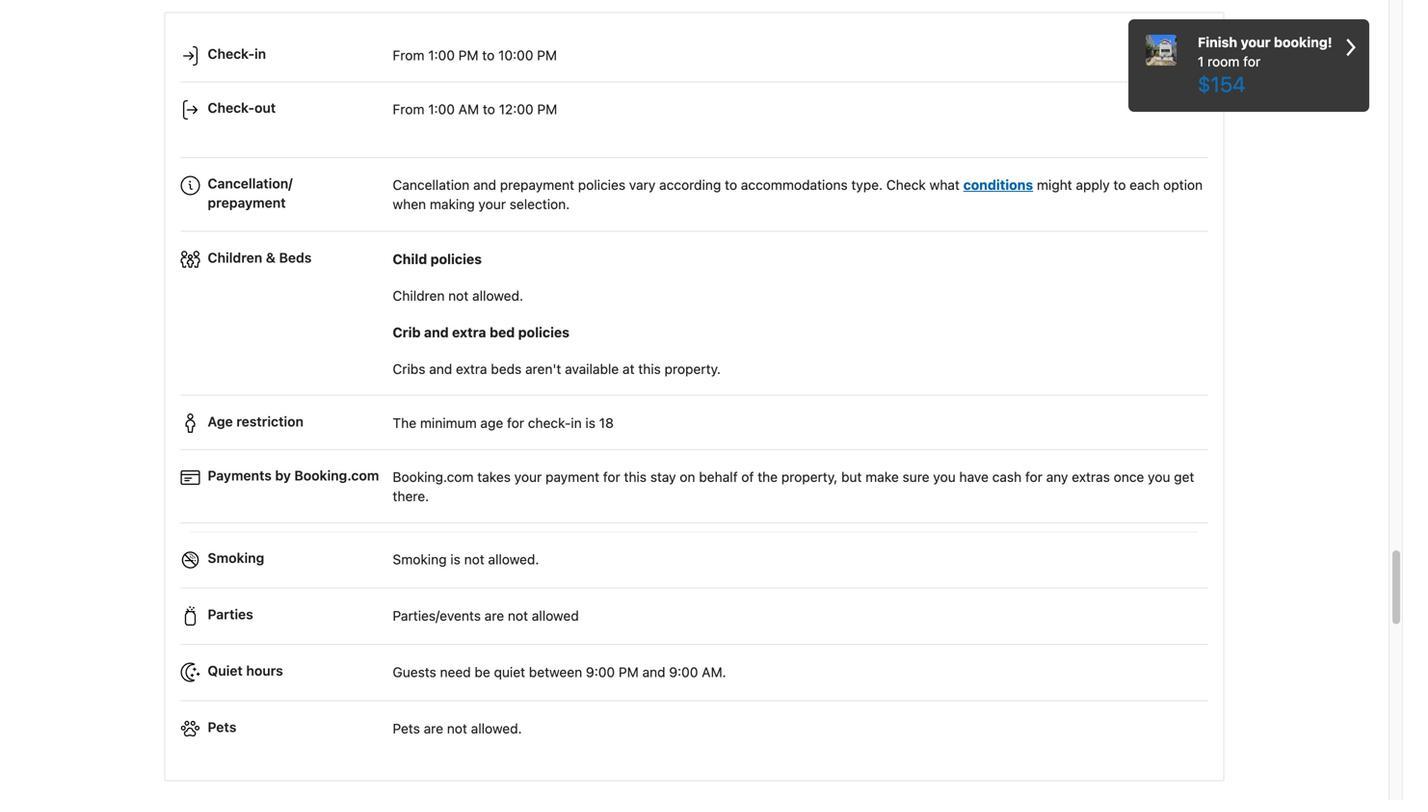 Task type: vqa. For each thing, say whether or not it's contained in the screenshot.
you
yes



Task type: locate. For each thing, give the bounding box(es) containing it.
child policies
[[393, 251, 482, 267]]

1 horizontal spatial pets
[[393, 720, 420, 736]]

1 vertical spatial is
[[450, 552, 461, 567]]

this inside booking.com takes your payment for this stay on behalf of the property, but make sure you have cash for any extras once you get there.
[[624, 469, 647, 485]]

policies
[[578, 177, 626, 193], [431, 251, 482, 267], [518, 324, 570, 340]]

conditions
[[964, 177, 1033, 193]]

your inside the might apply to each option when making your selection.
[[479, 196, 506, 212]]

are
[[485, 608, 504, 624], [424, 720, 443, 736]]

booking.com up there.
[[393, 469, 474, 485]]

0 horizontal spatial is
[[450, 552, 461, 567]]

you right sure
[[933, 469, 956, 485]]

pets down quiet on the left bottom of the page
[[208, 719, 236, 735]]

check-in
[[208, 46, 266, 62]]

for
[[1244, 53, 1261, 69], [507, 415, 524, 431], [603, 469, 620, 485], [1026, 469, 1043, 485]]

0 vertical spatial extra
[[452, 324, 486, 340]]

1 horizontal spatial are
[[485, 608, 504, 624]]

0 vertical spatial are
[[485, 608, 504, 624]]

quiet
[[208, 663, 243, 678]]

0 vertical spatial is
[[586, 415, 596, 431]]

your inside booking.com takes your payment for this stay on behalf of the property, but make sure you have cash for any extras once you get there.
[[514, 469, 542, 485]]

your inside finish your booking! 1 room for $154
[[1241, 34, 1271, 50]]

1 vertical spatial your
[[479, 196, 506, 212]]

policies up aren't
[[518, 324, 570, 340]]

are down guests
[[424, 720, 443, 736]]

1 vertical spatial this
[[624, 469, 647, 485]]

from
[[393, 47, 425, 63], [393, 101, 425, 117]]

cribs
[[393, 361, 426, 377]]

0 vertical spatial this
[[638, 361, 661, 377]]

1 vertical spatial check-
[[208, 100, 255, 116]]

2 horizontal spatial policies
[[578, 177, 626, 193]]

extra
[[452, 324, 486, 340], [456, 361, 487, 377]]

2 vertical spatial allowed.
[[471, 720, 522, 736]]

booking.com takes your payment for this stay on behalf of the property, but make sure you have cash for any extras once you get there.
[[393, 469, 1195, 504]]

prepayment
[[500, 177, 575, 193], [208, 195, 286, 211]]

need
[[440, 664, 471, 680]]

booking.com
[[294, 468, 379, 483], [393, 469, 474, 485]]

1 horizontal spatial children
[[393, 288, 445, 304]]

to for 1:00 pm
[[482, 47, 495, 63]]

smoking up parties
[[208, 550, 264, 566]]

am.
[[702, 664, 726, 680]]

0 horizontal spatial 9:00
[[586, 664, 615, 680]]

smoking up parties/events
[[393, 552, 447, 567]]

the
[[758, 469, 778, 485]]

property,
[[782, 469, 838, 485]]

what
[[930, 177, 960, 193]]

2 from from the top
[[393, 101, 425, 117]]

0 horizontal spatial you
[[933, 469, 956, 485]]

parties/events
[[393, 608, 481, 624]]

9:00
[[586, 664, 615, 680], [669, 664, 698, 680]]

to right 1:00 am
[[483, 101, 495, 117]]

not up the parties/events are not allowed
[[464, 552, 485, 567]]

prepayment inside cancellation/ prepayment
[[208, 195, 286, 211]]

policies left vary at the top left of the page
[[578, 177, 626, 193]]

this left stay
[[624, 469, 647, 485]]

0 horizontal spatial your
[[479, 196, 506, 212]]

by
[[275, 468, 291, 483]]

age
[[208, 413, 233, 429]]

extras
[[1072, 469, 1110, 485]]

making
[[430, 196, 475, 212]]

are for pets
[[424, 720, 443, 736]]

0 horizontal spatial children
[[208, 249, 262, 265]]

parties/events are not allowed
[[393, 608, 579, 624]]

and for cribs
[[429, 361, 452, 377]]

prepayment down cancellation/
[[208, 195, 286, 211]]

and for cancellation
[[473, 177, 496, 193]]

1 horizontal spatial booking.com
[[393, 469, 474, 485]]

and right 'cribs'
[[429, 361, 452, 377]]

1 horizontal spatial policies
[[518, 324, 570, 340]]

pets down guests
[[393, 720, 420, 736]]

not down child policies
[[448, 288, 469, 304]]

not left allowed
[[508, 608, 528, 624]]

booking.com right by at bottom left
[[294, 468, 379, 483]]

from left 1:00 pm
[[393, 47, 425, 63]]

1 horizontal spatial 9:00
[[669, 664, 698, 680]]

$154
[[1198, 71, 1246, 96]]

and up making
[[473, 177, 496, 193]]

are up the be
[[485, 608, 504, 624]]

check- for out
[[208, 100, 255, 116]]

crib and extra bed policies
[[393, 324, 570, 340]]

and right "crib" at top
[[424, 324, 449, 340]]

are for parties/events
[[485, 608, 504, 624]]

1 vertical spatial are
[[424, 720, 443, 736]]

not
[[448, 288, 469, 304], [464, 552, 485, 567], [508, 608, 528, 624], [447, 720, 467, 736]]

children down child
[[393, 288, 445, 304]]

in left the 18 at the bottom left of the page
[[571, 415, 582, 431]]

0 vertical spatial from
[[393, 47, 425, 63]]

extra left bed
[[452, 324, 486, 340]]

your right making
[[479, 196, 506, 212]]

0 vertical spatial your
[[1241, 34, 1271, 50]]

your right finish
[[1241, 34, 1271, 50]]

0 horizontal spatial pets
[[208, 719, 236, 735]]

once
[[1114, 469, 1144, 485]]

children left &
[[208, 249, 262, 265]]

payment
[[546, 469, 600, 485]]

booking!
[[1274, 34, 1333, 50]]

for left any
[[1026, 469, 1043, 485]]

and
[[473, 177, 496, 193], [424, 324, 449, 340], [429, 361, 452, 377], [642, 664, 666, 680]]

1 vertical spatial allowed.
[[488, 552, 539, 567]]

to right 'according'
[[725, 177, 737, 193]]

1 horizontal spatial your
[[514, 469, 542, 485]]

in
[[255, 46, 266, 62], [571, 415, 582, 431]]

1 vertical spatial children
[[393, 288, 445, 304]]

smoking for smoking
[[208, 550, 264, 566]]

your right takes
[[514, 469, 542, 485]]

beds
[[491, 361, 522, 377]]

to inside the might apply to each option when making your selection.
[[1114, 177, 1126, 193]]

and right pm
[[642, 664, 666, 680]]

between
[[529, 664, 582, 680]]

allowed. down quiet
[[471, 720, 522, 736]]

allowed. up the parties/events are not allowed
[[488, 552, 539, 567]]

get
[[1174, 469, 1195, 485]]

extra for bed
[[452, 324, 486, 340]]

not for smoking
[[464, 552, 485, 567]]

9:00 left pm
[[586, 664, 615, 680]]

1 horizontal spatial smoking
[[393, 552, 447, 567]]

is left the 18 at the bottom left of the page
[[586, 415, 596, 431]]

pets for pets
[[208, 719, 236, 735]]

to left each
[[1114, 177, 1126, 193]]

1:00 pm
[[428, 47, 479, 63]]

check-out
[[208, 100, 276, 116]]

0 horizontal spatial booking.com
[[294, 468, 379, 483]]

for right payment
[[603, 469, 620, 485]]

1 vertical spatial extra
[[456, 361, 487, 377]]

0 vertical spatial children
[[208, 249, 262, 265]]

to right 1:00 pm
[[482, 47, 495, 63]]

0 horizontal spatial prepayment
[[208, 195, 286, 211]]

for right room
[[1244, 53, 1261, 69]]

2 horizontal spatial your
[[1241, 34, 1271, 50]]

make
[[866, 469, 899, 485]]

accommodations
[[741, 177, 848, 193]]

0 horizontal spatial policies
[[431, 251, 482, 267]]

this
[[638, 361, 661, 377], [624, 469, 647, 485]]

this right at
[[638, 361, 661, 377]]

your
[[1241, 34, 1271, 50], [479, 196, 506, 212], [514, 469, 542, 485]]

check- up check-out
[[208, 46, 255, 62]]

check- down check-in
[[208, 100, 255, 116]]

0 horizontal spatial in
[[255, 46, 266, 62]]

from left 1:00 am
[[393, 101, 425, 117]]

apply
[[1076, 177, 1110, 193]]

from 1:00 pm to 10:00 pm
[[393, 47, 557, 63]]

quiet
[[494, 664, 525, 680]]

1 vertical spatial in
[[571, 415, 582, 431]]

for inside finish your booking! 1 room for $154
[[1244, 53, 1261, 69]]

allowed. up bed
[[472, 288, 523, 304]]

0 vertical spatial check-
[[208, 46, 255, 62]]

1 horizontal spatial in
[[571, 415, 582, 431]]

not down need
[[447, 720, 467, 736]]

0 horizontal spatial are
[[424, 720, 443, 736]]

parties
[[208, 606, 253, 622]]

finish
[[1198, 34, 1238, 50]]

allowed. for pets are not allowed.
[[471, 720, 522, 736]]

1 check- from the top
[[208, 46, 255, 62]]

in up out
[[255, 46, 266, 62]]

extra left beds
[[456, 361, 487, 377]]

1 from from the top
[[393, 47, 425, 63]]

0 horizontal spatial smoking
[[208, 550, 264, 566]]

1 horizontal spatial prepayment
[[500, 177, 575, 193]]

2 vertical spatial your
[[514, 469, 542, 485]]

out
[[255, 100, 276, 116]]

available
[[565, 361, 619, 377]]

children not allowed.
[[393, 288, 523, 304]]

2 you from the left
[[1148, 469, 1171, 485]]

1 vertical spatial prepayment
[[208, 195, 286, 211]]

is
[[586, 415, 596, 431], [450, 552, 461, 567]]

might
[[1037, 177, 1073, 193]]

children for children not allowed.
[[393, 288, 445, 304]]

1 vertical spatial from
[[393, 101, 425, 117]]

is up parties/events
[[450, 552, 461, 567]]

2 check- from the top
[[208, 100, 255, 116]]

prepayment up selection.
[[500, 177, 575, 193]]

you left the get at the right of the page
[[1148, 469, 1171, 485]]

extra for beds
[[456, 361, 487, 377]]

cash
[[992, 469, 1022, 485]]

check-
[[208, 46, 255, 62], [208, 100, 255, 116]]

9:00 left am.
[[669, 664, 698, 680]]

guests need be quiet between 9:00 pm and 9:00 am.
[[393, 664, 726, 680]]

1 horizontal spatial you
[[1148, 469, 1171, 485]]

policies up children not allowed.
[[431, 251, 482, 267]]

any
[[1046, 469, 1068, 485]]



Task type: describe. For each thing, give the bounding box(es) containing it.
sure
[[903, 469, 930, 485]]

property.
[[665, 361, 721, 377]]

1 horizontal spatial is
[[586, 415, 596, 431]]

allowed. for smoking is not allowed.
[[488, 552, 539, 567]]

but
[[841, 469, 862, 485]]

age
[[480, 415, 503, 431]]

might apply to each option when making your selection.
[[393, 177, 1203, 212]]

selection.
[[510, 196, 570, 212]]

have
[[960, 469, 989, 485]]

children & beds
[[208, 249, 312, 265]]

beds
[[279, 249, 312, 265]]

and for crib
[[424, 324, 449, 340]]

2 vertical spatial policies
[[518, 324, 570, 340]]

quiet hours
[[208, 663, 283, 678]]

guests
[[393, 664, 436, 680]]

conditions link
[[964, 177, 1033, 193]]

from for from 1:00 am to 12:00 pm
[[393, 101, 425, 117]]

finish your booking! 1 room for $154
[[1198, 34, 1333, 96]]

0 vertical spatial prepayment
[[500, 177, 575, 193]]

for right age
[[507, 415, 524, 431]]

restriction
[[236, 413, 304, 429]]

bed
[[490, 324, 515, 340]]

1 vertical spatial policies
[[431, 251, 482, 267]]

pets for pets are not allowed.
[[393, 720, 420, 736]]

cribs and extra beds aren't available at this property.
[[393, 361, 721, 377]]

1 9:00 from the left
[[586, 664, 615, 680]]

stay
[[650, 469, 676, 485]]

10:00 pm
[[498, 47, 557, 63]]

smoking is not allowed.
[[393, 552, 539, 567]]

12:00 pm
[[499, 101, 557, 117]]

minimum
[[420, 415, 477, 431]]

1:00 am
[[428, 101, 479, 117]]

&
[[266, 249, 276, 265]]

smoking for smoking is not allowed.
[[393, 552, 447, 567]]

1 you from the left
[[933, 469, 956, 485]]

according
[[659, 177, 721, 193]]

0 vertical spatial in
[[255, 46, 266, 62]]

the
[[393, 415, 417, 431]]

when
[[393, 196, 426, 212]]

allowed
[[532, 608, 579, 624]]

crib
[[393, 324, 421, 340]]

vary
[[629, 177, 656, 193]]

be
[[475, 664, 490, 680]]

to for apply
[[1114, 177, 1126, 193]]

cancellation
[[393, 177, 470, 193]]

not for pets
[[447, 720, 467, 736]]

not for parties/events
[[508, 608, 528, 624]]

pm
[[619, 664, 639, 680]]

cancellation and prepayment policies vary according to accommodations type. check what conditions
[[393, 177, 1033, 193]]

cancellation/
[[208, 176, 293, 191]]

check
[[887, 177, 926, 193]]

1
[[1198, 53, 1204, 69]]

type.
[[852, 177, 883, 193]]

from for from 1:00 pm to 10:00 pm
[[393, 47, 425, 63]]

hours
[[246, 663, 283, 678]]

each
[[1130, 177, 1160, 193]]

2 9:00 from the left
[[669, 664, 698, 680]]

option
[[1164, 177, 1203, 193]]

from 1:00 am to 12:00 pm
[[393, 101, 557, 117]]

the minimum age for check-in is 18
[[393, 415, 614, 431]]

payments by booking.com
[[208, 468, 379, 483]]

child
[[393, 251, 427, 267]]

payments
[[208, 468, 272, 483]]

takes
[[477, 469, 511, 485]]

rightchevron image
[[1347, 33, 1356, 62]]

to for 1:00 am
[[483, 101, 495, 117]]

cancellation/ prepayment
[[208, 176, 293, 211]]

on
[[680, 469, 695, 485]]

0 vertical spatial allowed.
[[472, 288, 523, 304]]

pets are not allowed.
[[393, 720, 522, 736]]

there.
[[393, 488, 429, 504]]

check-
[[528, 415, 571, 431]]

room
[[1208, 53, 1240, 69]]

children for children & beds
[[208, 249, 262, 265]]

behalf
[[699, 469, 738, 485]]

check- for in
[[208, 46, 255, 62]]

booking.com inside booking.com takes your payment for this stay on behalf of the property, but make sure you have cash for any extras once you get there.
[[393, 469, 474, 485]]

at
[[623, 361, 635, 377]]

aren't
[[525, 361, 561, 377]]

of
[[742, 469, 754, 485]]

0 vertical spatial policies
[[578, 177, 626, 193]]

age restriction
[[208, 413, 304, 429]]

18
[[599, 415, 614, 431]]



